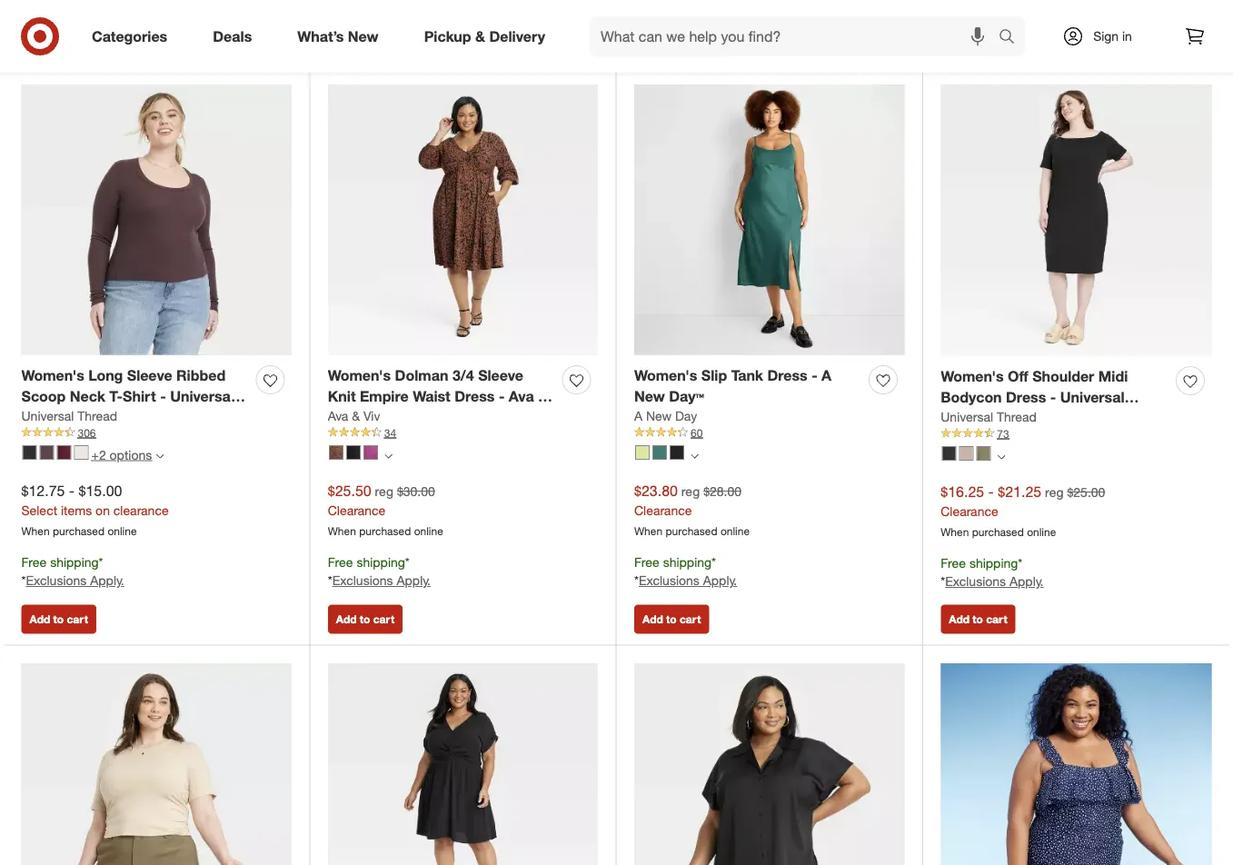 Task type: locate. For each thing, give the bounding box(es) containing it.
exclusions apply. link down the $23.80 reg $28.00 clearance when purchased online
[[639, 573, 738, 589]]

2 add to cart button from the left
[[328, 605, 403, 634]]

1 horizontal spatial thread™
[[941, 409, 998, 427]]

apply. down the $23.80 reg $28.00 clearance when purchased online
[[703, 573, 738, 589]]

- left $21.25
[[989, 483, 994, 501]]

3 add to cart from the left
[[643, 613, 701, 627]]

free down $16.25
[[941, 555, 966, 571]]

reg left $28.00
[[682, 483, 700, 499]]

black image right teal green image
[[670, 446, 685, 460]]

exclusions apply. link down $16.25 - $21.25 reg $25.00 clearance when purchased online
[[946, 574, 1044, 590]]

1 horizontal spatial sleeve
[[478, 367, 524, 384]]

a up "light green" icon
[[635, 408, 643, 424]]

2 vertical spatial &
[[352, 408, 360, 424]]

neck
[[70, 387, 105, 405]]

black image inside +2 options dropdown button
[[22, 446, 37, 460]]

clearance down $23.80 at the right of page
[[635, 502, 692, 518]]

purchased down $21.25
[[973, 525, 1024, 539]]

universal thread up the '73'
[[941, 409, 1037, 425]]

$23.80 reg $28.00 clearance when purchased online
[[635, 482, 750, 538]]

universal down midi
[[1061, 388, 1125, 406]]

new inside a new day link
[[646, 408, 672, 424]]

& left the viv
[[352, 408, 360, 424]]

women's inside women's long sleeve ribbed scoop neck t-shirt - universal thread™
[[21, 367, 84, 384]]

new inside women's slip tank dress - a new day™
[[635, 387, 665, 405]]

t-
[[109, 387, 123, 405]]

free shipping * * exclusions apply. down items
[[21, 554, 124, 589]]

slip
[[702, 367, 728, 384]]

women's elbow sleeve slim fit crew neck t-shirt - a new day™ image
[[21, 664, 292, 865], [21, 664, 292, 865]]

day
[[676, 408, 697, 424]]

exclusions apply. link down $25.50 reg $30.00 clearance when purchased online
[[332, 573, 431, 589]]

purchased inside $25.50 reg $30.00 clearance when purchased online
[[359, 524, 411, 538]]

to for $25.50
[[360, 613, 370, 627]]

universal thread link for scoop
[[21, 407, 117, 425]]

thread™ down bodycon
[[941, 409, 998, 427]]

1 horizontal spatial all colors image
[[691, 452, 699, 460]]

tank
[[732, 367, 764, 384]]

universal thread link
[[21, 407, 117, 425], [941, 408, 1037, 426]]

3 cart from the left
[[680, 613, 701, 627]]

new left day
[[646, 408, 672, 424]]

online down clearance
[[108, 524, 137, 538]]

add to cart
[[30, 613, 88, 627], [336, 613, 395, 627], [643, 613, 701, 627], [949, 613, 1008, 627]]

women's up day™
[[635, 367, 698, 384]]

off
[[1008, 368, 1029, 385]]

What can we help you find? suggestions appear below search field
[[590, 16, 1004, 56]]

$25.50
[[328, 482, 372, 500]]

2 sleeve from the left
[[478, 367, 524, 384]]

add to cart button for $12.75
[[21, 605, 96, 634]]

all colors element
[[384, 450, 393, 461], [691, 450, 699, 461], [998, 451, 1006, 461]]

women's up knit at top left
[[328, 367, 391, 384]]

1 horizontal spatial ava
[[509, 387, 534, 405]]

universal down 'scoop'
[[21, 408, 74, 424]]

pickup & delivery
[[424, 27, 546, 45]]

ava & viv
[[328, 408, 380, 424]]

dress
[[768, 367, 808, 384], [455, 387, 495, 405], [1006, 388, 1047, 406]]

reg left $25.00
[[1046, 484, 1064, 500]]

- right 'tank'
[[812, 367, 818, 384]]

universal inside women's off shoulder midi bodycon dress - universal thread™
[[1061, 388, 1125, 406]]

universal thread up 306 at left
[[21, 408, 117, 424]]

all colors element down 60 on the right of the page
[[691, 450, 699, 461]]

when
[[21, 524, 50, 538], [328, 524, 356, 538], [635, 524, 663, 538], [941, 525, 970, 539]]

0 horizontal spatial clearance
[[328, 502, 386, 518]]

$16.25 - $21.25 reg $25.00 clearance when purchased online
[[941, 483, 1106, 539]]

black image left burgundy 'icon' at the bottom left of page
[[22, 446, 37, 460]]

1 horizontal spatial all colors element
[[691, 450, 699, 461]]

2 all colors image from the left
[[691, 452, 699, 460]]

women's polka dot ruffle shoulder one piece swimsuit - kona sol™ navy blue image
[[941, 664, 1212, 865], [941, 664, 1212, 865]]

free
[[21, 554, 47, 570], [328, 554, 353, 570], [635, 554, 660, 570], [941, 555, 966, 571]]

free shipping * * exclusions apply. down the $23.80 reg $28.00 clearance when purchased online
[[635, 554, 738, 589]]

0 vertical spatial ava
[[509, 387, 534, 405]]

all colors image for $23.80
[[691, 452, 699, 460]]

purchased inside $12.75 - $15.00 select items on clearance when purchased online
[[53, 524, 105, 538]]

free shipping * * exclusions apply. for $25.50
[[328, 554, 431, 589]]

0 horizontal spatial sleeve
[[127, 367, 172, 384]]

3 to from the left
[[666, 613, 677, 627]]

add to cart button for $25.50
[[328, 605, 403, 634]]

free down $25.50 reg $30.00 clearance when purchased online
[[328, 554, 353, 570]]

add
[[30, 613, 50, 627], [336, 613, 357, 627], [643, 613, 663, 627], [949, 613, 970, 627]]

&
[[475, 27, 485, 45], [538, 387, 548, 405], [352, 408, 360, 424]]

women's for women's dolman 3/4 sleeve knit empire waist dress - ava & viv™
[[328, 367, 391, 384]]

1 vertical spatial new
[[635, 387, 665, 405]]

heather beige image
[[74, 446, 89, 460]]

0 horizontal spatial reg
[[375, 483, 394, 499]]

2 vertical spatial new
[[646, 408, 672, 424]]

women's up 'scoop'
[[21, 367, 84, 384]]

+2 options
[[91, 447, 152, 463]]

a new day link
[[635, 407, 697, 425]]

0 vertical spatial a
[[822, 367, 832, 384]]

brown image for $12.75
[[40, 446, 54, 460]]

thread up 306 at left
[[77, 408, 117, 424]]

reg left $30.00
[[375, 483, 394, 499]]

thread for neck
[[77, 408, 117, 424]]

all colors element right green icon
[[998, 451, 1006, 461]]

brown image
[[40, 446, 54, 460], [959, 447, 974, 461]]

when down '$25.50'
[[328, 524, 356, 538]]

reg inside $25.50 reg $30.00 clearance when purchased online
[[375, 483, 394, 499]]

& right pickup
[[475, 27, 485, 45]]

categories
[[92, 27, 167, 45]]

4 add to cart from the left
[[949, 613, 1008, 627]]

exclusions down select
[[26, 573, 87, 589]]

all colors image right the purple icon
[[384, 452, 393, 460]]

universal thread for bodycon
[[941, 409, 1037, 425]]

ava
[[509, 387, 534, 405], [328, 408, 349, 424]]

0 horizontal spatial all colors image
[[384, 452, 393, 460]]

add to cart for $12.75
[[30, 613, 88, 627]]

0 horizontal spatial thread
[[77, 408, 117, 424]]

clearance inside $25.50 reg $30.00 clearance when purchased online
[[328, 502, 386, 518]]

*
[[99, 554, 103, 570], [405, 554, 410, 570], [712, 554, 716, 570], [1019, 555, 1023, 571], [21, 573, 26, 589], [328, 573, 332, 589], [635, 573, 639, 589], [941, 574, 946, 590]]

& for delivery
[[475, 27, 485, 45]]

4 cart from the left
[[987, 613, 1008, 627]]

universal down ribbed
[[170, 387, 235, 405]]

when down $23.80 at the right of page
[[635, 524, 663, 538]]

0 horizontal spatial a
[[635, 408, 643, 424]]

3 add to cart button from the left
[[635, 605, 709, 634]]

- right shirt
[[160, 387, 166, 405]]

purchased inside the $23.80 reg $28.00 clearance when purchased online
[[666, 524, 718, 538]]

purchased
[[53, 524, 105, 538], [359, 524, 411, 538], [666, 524, 718, 538], [973, 525, 1024, 539]]

2 horizontal spatial all colors element
[[998, 451, 1006, 461]]

dress right 'tank'
[[768, 367, 808, 384]]

women's inside women's off shoulder midi bodycon dress - universal thread™
[[941, 368, 1004, 385]]

purchased down $28.00
[[666, 524, 718, 538]]

shipping
[[50, 554, 99, 570], [357, 554, 405, 570], [663, 554, 712, 570], [970, 555, 1019, 571]]

1 add from the left
[[30, 613, 50, 627]]

online down $30.00
[[414, 524, 443, 538]]

universal thread link for bodycon
[[941, 408, 1037, 426]]

2 horizontal spatial dress
[[1006, 388, 1047, 406]]

women's short sleeve twist-front v-neck woven sundress dress - ava & viv™ image
[[328, 664, 598, 865], [328, 664, 598, 865]]

ava down knit at top left
[[328, 408, 349, 424]]

exclusions apply. link for $12.75
[[26, 573, 124, 589]]

306 link
[[21, 425, 292, 441]]

all colors element right the purple icon
[[384, 450, 393, 461]]

when inside $12.75 - $15.00 select items on clearance when purchased online
[[21, 524, 50, 538]]

add for $12.75
[[30, 613, 50, 627]]

clearance down $16.25
[[941, 503, 999, 519]]

2 horizontal spatial black image
[[942, 447, 957, 461]]

thread™
[[21, 408, 78, 426], [941, 409, 998, 427]]

+2 options button
[[14, 441, 172, 470]]

free shipping * * exclusions apply. down $25.50 reg $30.00 clearance when purchased online
[[328, 554, 431, 589]]

purple image
[[363, 446, 378, 460]]

1 vertical spatial a
[[635, 408, 643, 424]]

0 horizontal spatial universal thread link
[[21, 407, 117, 425]]

0 vertical spatial new
[[348, 27, 379, 45]]

all colors image down 60 on the right of the page
[[691, 452, 699, 460]]

sleeve
[[127, 367, 172, 384], [478, 367, 524, 384]]

add to cart button
[[21, 605, 96, 634], [328, 605, 403, 634], [635, 605, 709, 634], [941, 605, 1016, 634]]

reg for $23.80
[[682, 483, 700, 499]]

1 all colors image from the left
[[384, 452, 393, 460]]

women's slip tank dress - a new day™
[[635, 367, 832, 405]]

$28.00
[[704, 483, 742, 499]]

1 add to cart from the left
[[30, 613, 88, 627]]

when down $16.25
[[941, 525, 970, 539]]

women's long sleeve ribbed scoop neck t-shirt - universal thread™ image
[[21, 85, 292, 355], [21, 85, 292, 355]]

new for a
[[646, 408, 672, 424]]

shipping for $16.25
[[970, 555, 1019, 571]]

bodycon
[[941, 388, 1002, 406]]

brown image for $16.25
[[959, 447, 974, 461]]

clearance inside the $23.80 reg $28.00 clearance when purchased online
[[635, 502, 692, 518]]

0 horizontal spatial brown image
[[40, 446, 54, 460]]

purchased down items
[[53, 524, 105, 538]]

items
[[61, 502, 92, 518]]

all colors + 2 more colors element
[[156, 450, 164, 461]]

new
[[348, 27, 379, 45], [635, 387, 665, 405], [646, 408, 672, 424]]

2 cart from the left
[[373, 613, 395, 627]]

- up items
[[69, 482, 75, 500]]

online
[[108, 524, 137, 538], [414, 524, 443, 538], [721, 524, 750, 538], [1027, 525, 1057, 539]]

free for $12.75
[[21, 554, 47, 570]]

2 horizontal spatial clearance
[[941, 503, 999, 519]]

shipping down the $23.80 reg $28.00 clearance when purchased online
[[663, 554, 712, 570]]

dress inside women's dolman 3/4 sleeve knit empire waist dress - ava & viv™
[[455, 387, 495, 405]]

women's up bodycon
[[941, 368, 1004, 385]]

add to cart button for $23.80
[[635, 605, 709, 634]]

reg inside the $23.80 reg $28.00 clearance when purchased online
[[682, 483, 700, 499]]

when down select
[[21, 524, 50, 538]]

thread up the '73'
[[997, 409, 1037, 425]]

2 add from the left
[[336, 613, 357, 627]]

1 vertical spatial &
[[538, 387, 548, 405]]

black image
[[22, 446, 37, 460], [670, 446, 685, 460], [942, 447, 957, 461]]

a
[[822, 367, 832, 384], [635, 408, 643, 424]]

shipping down $16.25 - $21.25 reg $25.00 clearance when purchased online
[[970, 555, 1019, 571]]

& up 34 link
[[538, 387, 548, 405]]

1 horizontal spatial thread
[[997, 409, 1037, 425]]

thread
[[77, 408, 117, 424], [997, 409, 1037, 425]]

exclusions apply. link for $25.50
[[332, 573, 431, 589]]

free shipping * * exclusions apply. down $16.25 - $21.25 reg $25.00 clearance when purchased online
[[941, 555, 1044, 590]]

1 horizontal spatial dress
[[768, 367, 808, 384]]

apply. down $16.25 - $21.25 reg $25.00 clearance when purchased online
[[1010, 574, 1044, 590]]

& inside women's dolman 3/4 sleeve knit empire waist dress - ava & viv™
[[538, 387, 548, 405]]

brown image left burgundy 'icon' at the bottom left of page
[[40, 446, 54, 460]]

1 horizontal spatial a
[[822, 367, 832, 384]]

free down the $23.80 reg $28.00 clearance when purchased online
[[635, 554, 660, 570]]

women's long sleeve ribbed scoop neck t-shirt - universal thread™ link
[[21, 365, 249, 426]]

categories link
[[76, 16, 190, 56]]

free down select
[[21, 554, 47, 570]]

all colors image
[[384, 452, 393, 460], [691, 452, 699, 460]]

clearance for $23.80
[[635, 502, 692, 518]]

2 horizontal spatial reg
[[1046, 484, 1064, 500]]

2 horizontal spatial &
[[538, 387, 548, 405]]

a right 'tank'
[[822, 367, 832, 384]]

purchased down $30.00
[[359, 524, 411, 538]]

thread™ down 'scoop'
[[21, 408, 78, 426]]

universal
[[170, 387, 235, 405], [1061, 388, 1125, 406], [21, 408, 74, 424], [941, 409, 994, 425]]

4 to from the left
[[973, 613, 984, 627]]

exclusions down $25.50 reg $30.00 clearance when purchased online
[[332, 573, 393, 589]]

what's
[[298, 27, 344, 45]]

shirt
[[123, 387, 156, 405]]

1 horizontal spatial universal thread link
[[941, 408, 1037, 426]]

2 add to cart from the left
[[336, 613, 395, 627]]

brown houndstooth image
[[329, 446, 343, 460]]

new right what's
[[348, 27, 379, 45]]

women's slip tank dress - a new day™ image
[[635, 85, 905, 355], [635, 85, 905, 355]]

all colors element for $28.00
[[691, 450, 699, 461]]

free shipping * * exclusions apply.
[[21, 554, 124, 589], [328, 554, 431, 589], [635, 554, 738, 589], [941, 555, 1044, 590]]

4 add from the left
[[949, 613, 970, 627]]

sleeve right 3/4
[[478, 367, 524, 384]]

teal green image
[[653, 446, 667, 460]]

sleeve up shirt
[[127, 367, 172, 384]]

1 cart from the left
[[67, 613, 88, 627]]

a inside women's slip tank dress - a new day™
[[822, 367, 832, 384]]

1 vertical spatial ava
[[328, 408, 349, 424]]

on
[[96, 502, 110, 518]]

exclusions apply. link
[[26, 573, 124, 589], [332, 573, 431, 589], [639, 573, 738, 589], [946, 574, 1044, 590]]

1 horizontal spatial universal thread
[[941, 409, 1037, 425]]

- up 34 link
[[499, 387, 505, 405]]

1 to from the left
[[53, 613, 64, 627]]

black image for women's long sleeve ribbed scoop neck t-shirt - universal thread™
[[22, 446, 37, 460]]

when inside the $23.80 reg $28.00 clearance when purchased online
[[635, 524, 663, 538]]

1 horizontal spatial reg
[[682, 483, 700, 499]]

0 horizontal spatial thread™
[[21, 408, 78, 426]]

$25.00
[[1068, 484, 1106, 500]]

0 horizontal spatial dress
[[455, 387, 495, 405]]

to
[[53, 613, 64, 627], [360, 613, 370, 627], [666, 613, 677, 627], [973, 613, 984, 627]]

options
[[110, 447, 152, 463]]

0 horizontal spatial &
[[352, 408, 360, 424]]

apply. down $25.50 reg $30.00 clearance when purchased online
[[397, 573, 431, 589]]

add to cart button for $16.25
[[941, 605, 1016, 634]]

0 horizontal spatial all colors element
[[384, 450, 393, 461]]

-
[[812, 367, 818, 384], [160, 387, 166, 405], [499, 387, 505, 405], [1051, 388, 1057, 406], [69, 482, 75, 500], [989, 483, 994, 501]]

universal down bodycon
[[941, 409, 994, 425]]

reg
[[375, 483, 394, 499], [682, 483, 700, 499], [1046, 484, 1064, 500]]

brown image left green icon
[[959, 447, 974, 461]]

clearance
[[328, 502, 386, 518], [635, 502, 692, 518], [941, 503, 999, 519]]

cart
[[67, 613, 88, 627], [373, 613, 395, 627], [680, 613, 701, 627], [987, 613, 1008, 627]]

online down $21.25
[[1027, 525, 1057, 539]]

shipping for $23.80
[[663, 554, 712, 570]]

apply. down on
[[90, 573, 124, 589]]

3 add from the left
[[643, 613, 663, 627]]

exclusions apply. link down items
[[26, 573, 124, 589]]

women's
[[21, 367, 84, 384], [328, 367, 391, 384], [635, 367, 698, 384], [941, 368, 1004, 385]]

sleeve inside women's dolman 3/4 sleeve knit empire waist dress - ava & viv™
[[478, 367, 524, 384]]

- down shoulder
[[1051, 388, 1057, 406]]

new up a new day
[[635, 387, 665, 405]]

new inside "what's new" link
[[348, 27, 379, 45]]

0 horizontal spatial universal thread
[[21, 408, 117, 424]]

ava up 34 link
[[509, 387, 534, 405]]

shipping down items
[[50, 554, 99, 570]]

free shipping * * exclusions apply. for $23.80
[[635, 554, 738, 589]]

women's inside women's dolman 3/4 sleeve knit empire waist dress - ava & viv™
[[328, 367, 391, 384]]

ava & viv link
[[328, 407, 380, 425]]

women's off shoulder midi bodycon dress - universal thread™ image
[[941, 85, 1212, 356], [941, 85, 1212, 356]]

universal thread link up 306 at left
[[21, 407, 117, 425]]

exclusions
[[26, 573, 87, 589], [332, 573, 393, 589], [639, 573, 700, 589], [946, 574, 1006, 590]]

exclusions down the $23.80 reg $28.00 clearance when purchased online
[[639, 573, 700, 589]]

4 add to cart button from the left
[[941, 605, 1016, 634]]

women's inside women's slip tank dress - a new day™
[[635, 367, 698, 384]]

add to cart for $16.25
[[949, 613, 1008, 627]]

a new day
[[635, 408, 697, 424]]

shipping down $25.50 reg $30.00 clearance when purchased online
[[357, 554, 405, 570]]

online down $28.00
[[721, 524, 750, 538]]

search
[[991, 29, 1035, 47]]

dress down off
[[1006, 388, 1047, 406]]

1 sleeve from the left
[[127, 367, 172, 384]]

exclusions apply. link for $16.25
[[946, 574, 1044, 590]]

1 horizontal spatial &
[[475, 27, 485, 45]]

dress down 3/4
[[455, 387, 495, 405]]

online inside $16.25 - $21.25 reg $25.00 clearance when purchased online
[[1027, 525, 1057, 539]]

1 horizontal spatial clearance
[[635, 502, 692, 518]]

waist
[[413, 387, 451, 405]]

thread™ inside women's long sleeve ribbed scoop neck t-shirt - universal thread™
[[21, 408, 78, 426]]

2 to from the left
[[360, 613, 370, 627]]

$15.00
[[79, 482, 122, 500]]

women's slip tank dress - a new day™ link
[[635, 365, 862, 407]]

universal thread
[[21, 408, 117, 424], [941, 409, 1037, 425]]

0 horizontal spatial ava
[[328, 408, 349, 424]]

clearance
[[113, 502, 169, 518]]

1 horizontal spatial brown image
[[959, 447, 974, 461]]

exclusions down $16.25 - $21.25 reg $25.00 clearance when purchased online
[[946, 574, 1006, 590]]

women's dolman 3/4 sleeve knit empire waist dress - ava & viv™ image
[[328, 85, 598, 355], [328, 85, 598, 355]]

add for $25.50
[[336, 613, 357, 627]]

black image left green icon
[[942, 447, 957, 461]]

+2
[[91, 447, 106, 463]]

women's satin short sleeve button-front shirt - ava & viv™ image
[[635, 664, 905, 865], [635, 664, 905, 865]]

free for $25.50
[[328, 554, 353, 570]]

0 vertical spatial &
[[475, 27, 485, 45]]

$25.50 reg $30.00 clearance when purchased online
[[328, 482, 443, 538]]

0 horizontal spatial black image
[[22, 446, 37, 460]]

1 add to cart button from the left
[[21, 605, 96, 634]]

universal thread link up the '73'
[[941, 408, 1037, 426]]

73
[[998, 427, 1010, 440]]

clearance down '$25.50'
[[328, 502, 386, 518]]

free for $23.80
[[635, 554, 660, 570]]



Task type: describe. For each thing, give the bounding box(es) containing it.
add to cart for $25.50
[[336, 613, 395, 627]]

black image
[[346, 446, 361, 460]]

exclusions apply. link for $23.80
[[639, 573, 738, 589]]

exclusions for $12.75
[[26, 573, 87, 589]]

burgundy image
[[57, 446, 71, 460]]

women's long sleeve ribbed scoop neck t-shirt - universal thread™
[[21, 367, 235, 426]]

green image
[[977, 447, 991, 461]]

women's dolman 3/4 sleeve knit empire waist dress - ava & viv™
[[328, 367, 548, 426]]

scoop
[[21, 387, 66, 405]]

- inside $12.75 - $15.00 select items on clearance when purchased online
[[69, 482, 75, 500]]

when inside $16.25 - $21.25 reg $25.00 clearance when purchased online
[[941, 525, 970, 539]]

add for $16.25
[[949, 613, 970, 627]]

reg inside $16.25 - $21.25 reg $25.00 clearance when purchased online
[[1046, 484, 1064, 500]]

- inside women's dolman 3/4 sleeve knit empire waist dress - ava & viv™
[[499, 387, 505, 405]]

sleeve inside women's long sleeve ribbed scoop neck t-shirt - universal thread™
[[127, 367, 172, 384]]

60 link
[[635, 425, 905, 441]]

viv
[[364, 408, 380, 424]]

what's new link
[[282, 16, 402, 56]]

deals link
[[197, 16, 275, 56]]

- inside women's long sleeve ribbed scoop neck t-shirt - universal thread™
[[160, 387, 166, 405]]

73 link
[[941, 426, 1212, 442]]

delivery
[[489, 27, 546, 45]]

add for $23.80
[[643, 613, 663, 627]]

& for viv
[[352, 408, 360, 424]]

women's off shoulder midi bodycon dress - universal thread™
[[941, 368, 1129, 427]]

purchased inside $16.25 - $21.25 reg $25.00 clearance when purchased online
[[973, 525, 1024, 539]]

free for $16.25
[[941, 555, 966, 571]]

black image for women's off shoulder midi bodycon dress - universal thread™
[[942, 447, 957, 461]]

online inside the $23.80 reg $28.00 clearance when purchased online
[[721, 524, 750, 538]]

thread™ inside women's off shoulder midi bodycon dress - universal thread™
[[941, 409, 998, 427]]

dolman
[[395, 367, 449, 384]]

1 horizontal spatial black image
[[670, 446, 685, 460]]

women's off shoulder midi bodycon dress - universal thread™ link
[[941, 366, 1170, 427]]

clearance for $25.50
[[328, 502, 386, 518]]

apply. for $30.00
[[397, 573, 431, 589]]

apply. for $15.00
[[90, 573, 124, 589]]

new for what's
[[348, 27, 379, 45]]

select
[[21, 502, 57, 518]]

306
[[78, 426, 96, 440]]

sign in link
[[1047, 16, 1161, 56]]

dress inside women's off shoulder midi bodycon dress - universal thread™
[[1006, 388, 1047, 406]]

viv™
[[328, 408, 357, 426]]

sign
[[1094, 28, 1119, 44]]

3/4
[[453, 367, 474, 384]]

$12.75
[[21, 482, 65, 500]]

advertisement region
[[4, 0, 1230, 37]]

to for $23.80
[[666, 613, 677, 627]]

exclusions for $25.50
[[332, 573, 393, 589]]

34
[[384, 426, 396, 440]]

apply. for $28.00
[[703, 573, 738, 589]]

add to cart for $23.80
[[643, 613, 701, 627]]

when inside $25.50 reg $30.00 clearance when purchased online
[[328, 524, 356, 538]]

all colors element for $21.25
[[998, 451, 1006, 461]]

universal thread for scoop
[[21, 408, 117, 424]]

apply. for $21.25
[[1010, 574, 1044, 590]]

$30.00
[[397, 483, 435, 499]]

$21.25
[[998, 483, 1042, 501]]

sponsored
[[1176, 38, 1230, 51]]

- inside women's slip tank dress - a new day™
[[812, 367, 818, 384]]

in
[[1123, 28, 1133, 44]]

60
[[691, 426, 703, 440]]

$12.75 - $15.00 select items on clearance when purchased online
[[21, 482, 169, 538]]

women's dolman 3/4 sleeve knit empire waist dress - ava & viv™ link
[[328, 365, 555, 426]]

women's for women's slip tank dress - a new day™
[[635, 367, 698, 384]]

to for $12.75
[[53, 613, 64, 627]]

all colors element for $30.00
[[384, 450, 393, 461]]

- inside women's off shoulder midi bodycon dress - universal thread™
[[1051, 388, 1057, 406]]

exclusions for $23.80
[[639, 573, 700, 589]]

long
[[88, 367, 123, 384]]

day™
[[669, 387, 705, 405]]

shoulder
[[1033, 368, 1095, 385]]

shipping for $25.50
[[357, 554, 405, 570]]

free shipping * * exclusions apply. for $12.75
[[21, 554, 124, 589]]

cart for $28.00
[[680, 613, 701, 627]]

$23.80
[[635, 482, 678, 500]]

all colors image for $25.50
[[384, 452, 393, 460]]

pickup & delivery link
[[409, 16, 568, 56]]

empire
[[360, 387, 409, 405]]

all colors + 2 more colors image
[[156, 452, 164, 460]]

online inside $12.75 - $15.00 select items on clearance when purchased online
[[108, 524, 137, 538]]

what's new
[[298, 27, 379, 45]]

cart for $15.00
[[67, 613, 88, 627]]

ava inside women's dolman 3/4 sleeve knit empire waist dress - ava & viv™
[[509, 387, 534, 405]]

dress inside women's slip tank dress - a new day™
[[768, 367, 808, 384]]

sign in
[[1094, 28, 1133, 44]]

exclusions for $16.25
[[946, 574, 1006, 590]]

universal inside women's long sleeve ribbed scoop neck t-shirt - universal thread™
[[170, 387, 235, 405]]

midi
[[1099, 368, 1129, 385]]

pickup
[[424, 27, 471, 45]]

clearance inside $16.25 - $21.25 reg $25.00 clearance when purchased online
[[941, 503, 999, 519]]

- inside $16.25 - $21.25 reg $25.00 clearance when purchased online
[[989, 483, 994, 501]]

ava inside ava & viv link
[[328, 408, 349, 424]]

search button
[[991, 16, 1035, 60]]

free shipping * * exclusions apply. for $16.25
[[941, 555, 1044, 590]]

women's for women's long sleeve ribbed scoop neck t-shirt - universal thread™
[[21, 367, 84, 384]]

reg for $25.50
[[375, 483, 394, 499]]

all colors image
[[998, 453, 1006, 461]]

to for $16.25
[[973, 613, 984, 627]]

online inside $25.50 reg $30.00 clearance when purchased online
[[414, 524, 443, 538]]

cart for $30.00
[[373, 613, 395, 627]]

knit
[[328, 387, 356, 405]]

ribbed
[[176, 367, 226, 384]]

light green image
[[635, 446, 650, 460]]

deals
[[213, 27, 252, 45]]

thread for dress
[[997, 409, 1037, 425]]

$16.25
[[941, 483, 985, 501]]

34 link
[[328, 425, 598, 441]]

women's for women's off shoulder midi bodycon dress - universal thread™
[[941, 368, 1004, 385]]

cart for $21.25
[[987, 613, 1008, 627]]

shipping for $12.75
[[50, 554, 99, 570]]



Task type: vqa. For each thing, say whether or not it's contained in the screenshot.
Helpful BUTTON
no



